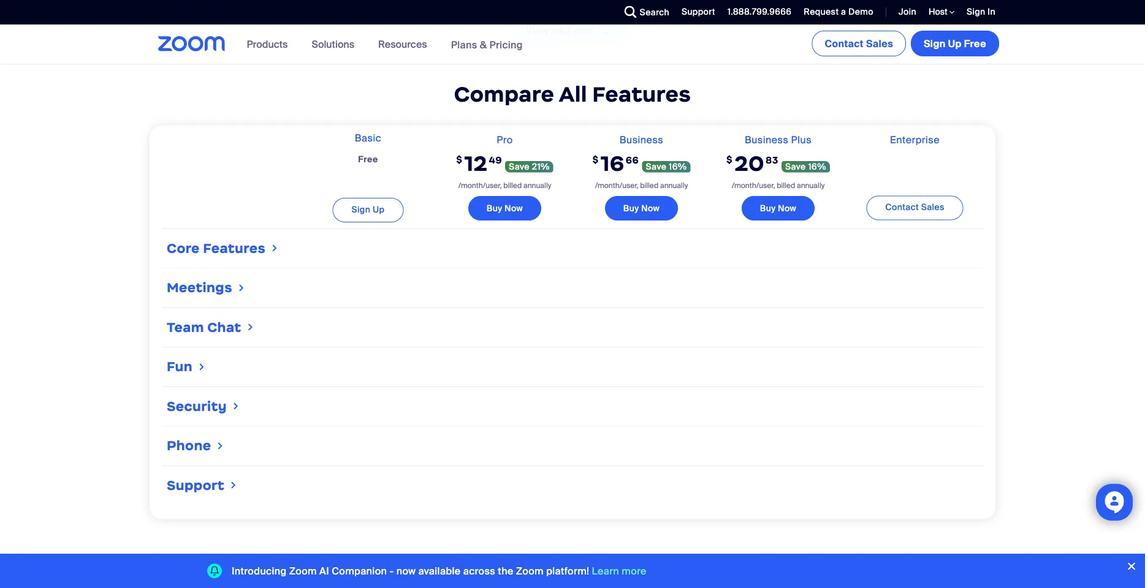 Task type: vqa. For each thing, say whether or not it's contained in the screenshot.
right image within the Meetings cell
yes



Task type: locate. For each thing, give the bounding box(es) containing it.
billed down the $ 12 49 save 21%
[[504, 181, 522, 190]]

sign in link
[[958, 0, 1002, 25], [967, 6, 996, 17]]

1 16% from the left
[[669, 161, 687, 173]]

16% for 20
[[809, 161, 827, 173]]

0 horizontal spatial 16%
[[669, 161, 687, 173]]

2 buy now from the left
[[624, 203, 660, 214]]

1 vertical spatial contact sales
[[886, 202, 945, 213]]

16% right 66
[[669, 161, 687, 173]]

3 buy now link from the left
[[742, 196, 815, 221]]

buy now link for 12
[[468, 196, 542, 221]]

0 horizontal spatial buy
[[487, 203, 502, 214]]

/month/user, down 12 at the top
[[459, 181, 502, 190]]

1 /month/user, from the left
[[459, 181, 502, 190]]

0 horizontal spatial annually
[[524, 181, 552, 190]]

3 /month/user, billed annually from the left
[[732, 181, 825, 190]]

16% inside '$ 16 66 save 16%'
[[669, 161, 687, 173]]

3 buy now from the left
[[760, 203, 797, 214]]

1 vertical spatial up
[[373, 204, 385, 215]]

0 horizontal spatial $
[[456, 154, 463, 165]]

business
[[620, 133, 664, 146], [745, 133, 789, 146]]

business up 66
[[620, 133, 664, 146]]

1 horizontal spatial free
[[965, 37, 987, 50]]

1 horizontal spatial support
[[682, 6, 716, 17]]

sales
[[867, 37, 894, 50], [922, 202, 945, 213]]

1 horizontal spatial buy
[[624, 203, 639, 214]]

zoom
[[289, 565, 317, 578], [516, 565, 544, 578]]

0 horizontal spatial save
[[509, 161, 530, 173]]

up for sign up free
[[949, 37, 962, 50]]

3 annually from the left
[[797, 181, 825, 190]]

sign inside application
[[352, 204, 371, 215]]

host button
[[929, 6, 955, 18]]

/month/user, billed annually down the $ 12 49 save 21%
[[459, 181, 552, 190]]

buy down "$ 20 83 save 16%"
[[760, 203, 776, 214]]

0 horizontal spatial up
[[373, 204, 385, 215]]

billed for 12
[[504, 181, 522, 190]]

0 horizontal spatial buy now link
[[468, 196, 542, 221]]

2 business from the left
[[745, 133, 789, 146]]

join link
[[890, 0, 920, 25], [899, 6, 917, 17]]

sign up link
[[333, 198, 404, 222]]

0 horizontal spatial free
[[358, 154, 378, 165]]

2 annually from the left
[[661, 181, 688, 190]]

0 horizontal spatial business
[[620, 133, 664, 146]]

zoom left ai
[[289, 565, 317, 578]]

1 horizontal spatial business
[[745, 133, 789, 146]]

meetings navigation
[[810, 25, 1002, 59]]

request a demo link
[[795, 0, 877, 25], [804, 6, 874, 17]]

zoom right the on the left of the page
[[516, 565, 544, 578]]

1 horizontal spatial buy now
[[624, 203, 660, 214]]

save inside the $ 12 49 save 21%
[[509, 161, 530, 173]]

16%
[[669, 161, 687, 173], [809, 161, 827, 173]]

pro
[[497, 133, 513, 146]]

demo
[[849, 6, 874, 17]]

2 /month/user, from the left
[[595, 181, 639, 190]]

2 buy from the left
[[624, 203, 639, 214]]

2 horizontal spatial sign
[[967, 6, 986, 17]]

annually down "$ 20 83 save 16%"
[[797, 181, 825, 190]]

0 horizontal spatial support
[[167, 477, 224, 494]]

billed down '$ 16 66 save 16%'
[[640, 181, 659, 190]]

annually
[[524, 181, 552, 190], [661, 181, 688, 190], [797, 181, 825, 190]]

$ for 20
[[727, 154, 733, 165]]

buy for 20
[[760, 203, 776, 214]]

right image inside security cell
[[231, 400, 241, 413]]

save left 21%
[[509, 161, 530, 173]]

1 business from the left
[[620, 133, 664, 146]]

$ for 16
[[593, 154, 599, 165]]

1 /month/user, billed annually from the left
[[459, 181, 552, 190]]

buy now down '$ 16 66 save 16%'
[[624, 203, 660, 214]]

phone
[[167, 438, 211, 454]]

1 vertical spatial sales
[[922, 202, 945, 213]]

/month/user, billed annually down '$ 16 66 save 16%'
[[595, 181, 688, 190]]

right image
[[197, 361, 207, 373]]

introducing zoom ai companion - now available across the zoom platform! learn more
[[232, 565, 647, 578]]

2 now from the left
[[641, 203, 660, 214]]

annually down '$ 16 66 save 16%'
[[661, 181, 688, 190]]

annually down 21%
[[524, 181, 552, 190]]

0 horizontal spatial features
[[203, 240, 266, 257]]

contact sales link inside meetings navigation
[[812, 31, 906, 56]]

0 horizontal spatial now
[[505, 203, 523, 214]]

billed
[[504, 181, 522, 190], [640, 181, 659, 190], [777, 181, 796, 190]]

right image for security
[[231, 400, 241, 413]]

support right 'search'
[[682, 6, 716, 17]]

sales inside application
[[922, 202, 945, 213]]

buy now link for 16
[[605, 196, 678, 221]]

now for 20
[[778, 203, 797, 214]]

contact
[[825, 37, 864, 50], [886, 202, 919, 213]]

2 horizontal spatial billed
[[777, 181, 796, 190]]

right image inside phone cell
[[215, 440, 226, 452]]

1 billed from the left
[[504, 181, 522, 190]]

2 horizontal spatial save
[[786, 161, 806, 173]]

0 vertical spatial features
[[593, 81, 691, 108]]

2 billed from the left
[[640, 181, 659, 190]]

contact sales link
[[812, 31, 906, 56], [867, 196, 964, 220]]

1 horizontal spatial save
[[646, 161, 667, 173]]

fun cell
[[162, 353, 984, 382]]

1 horizontal spatial annually
[[661, 181, 688, 190]]

/month/user, billed annually down "$ 20 83 save 16%"
[[732, 181, 825, 190]]

2 /month/user, billed annually from the left
[[595, 181, 688, 190]]

3 save from the left
[[786, 161, 806, 173]]

join
[[899, 6, 917, 17]]

1 buy now from the left
[[487, 203, 523, 214]]

right image inside meetings cell
[[237, 282, 247, 294]]

save inside "$ 20 83 save 16%"
[[786, 161, 806, 173]]

1 horizontal spatial contact
[[886, 202, 919, 213]]

1 horizontal spatial up
[[949, 37, 962, 50]]

save inside '$ 16 66 save 16%'
[[646, 161, 667, 173]]

companion
[[332, 565, 387, 578]]

1 horizontal spatial /month/user,
[[595, 181, 639, 190]]

right image for team chat
[[246, 321, 256, 333]]

buy now link down the $ 12 49 save 21%
[[468, 196, 542, 221]]

view add-ons
[[526, 24, 593, 36]]

3 buy from the left
[[760, 203, 776, 214]]

search button
[[616, 0, 673, 25]]

buy for 16
[[624, 203, 639, 214]]

features
[[593, 81, 691, 108], [203, 240, 266, 257]]

1 buy from the left
[[487, 203, 502, 214]]

0 horizontal spatial /month/user,
[[459, 181, 502, 190]]

team
[[167, 319, 204, 336]]

/month/user, for 20
[[732, 181, 775, 190]]

1 horizontal spatial sales
[[922, 202, 945, 213]]

2 horizontal spatial buy now
[[760, 203, 797, 214]]

buy now link
[[468, 196, 542, 221], [605, 196, 678, 221], [742, 196, 815, 221]]

$ 20 83 save 16%
[[727, 150, 827, 177]]

$ 16 66 save 16%
[[593, 150, 687, 177]]

zoom logo image
[[158, 36, 225, 52]]

support link
[[673, 0, 719, 25], [682, 6, 716, 17]]

across
[[463, 565, 496, 578]]

$
[[456, 154, 463, 165], [593, 154, 599, 165], [727, 154, 733, 165]]

now down "$ 20 83 save 16%"
[[778, 203, 797, 214]]

compare
[[454, 81, 555, 108]]

free down 'basic' at the top left
[[358, 154, 378, 165]]

support down phone
[[167, 477, 224, 494]]

free down sign in on the top right of the page
[[965, 37, 987, 50]]

/month/user, down 16
[[595, 181, 639, 190]]

right image
[[270, 242, 280, 254], [237, 282, 247, 294], [246, 321, 256, 333], [231, 400, 241, 413], [215, 440, 226, 452], [229, 479, 239, 492]]

0 horizontal spatial sign
[[352, 204, 371, 215]]

contact sales
[[825, 37, 894, 50], [886, 202, 945, 213]]

support cell
[[162, 471, 984, 501]]

0 horizontal spatial contact
[[825, 37, 864, 50]]

1 buy now link from the left
[[468, 196, 542, 221]]

right image inside support cell
[[229, 479, 239, 492]]

plans & pricing link
[[451, 38, 523, 51], [451, 38, 523, 51]]

right image inside team chat 'cell'
[[246, 321, 256, 333]]

$ inside the $ 12 49 save 21%
[[456, 154, 463, 165]]

0 horizontal spatial buy now
[[487, 203, 523, 214]]

$ inside '$ 16 66 save 16%'
[[593, 154, 599, 165]]

sales inside meetings navigation
[[867, 37, 894, 50]]

1 horizontal spatial buy now link
[[605, 196, 678, 221]]

right image for phone
[[215, 440, 226, 452]]

chat
[[207, 319, 241, 336]]

billed down "$ 20 83 save 16%"
[[777, 181, 796, 190]]

2 horizontal spatial $
[[727, 154, 733, 165]]

buy now down the $ 12 49 save 21%
[[487, 203, 523, 214]]

1 save from the left
[[509, 161, 530, 173]]

1 vertical spatial support
[[167, 477, 224, 494]]

16% down 'plus'
[[809, 161, 827, 173]]

buy now
[[487, 203, 523, 214], [624, 203, 660, 214], [760, 203, 797, 214]]

$ left 12 at the top
[[456, 154, 463, 165]]

more
[[622, 565, 647, 578]]

sign inside button
[[924, 37, 946, 50]]

2 horizontal spatial now
[[778, 203, 797, 214]]

save
[[509, 161, 530, 173], [646, 161, 667, 173], [786, 161, 806, 173]]

buy down the $ 12 49 save 21%
[[487, 203, 502, 214]]

save right "83"
[[786, 161, 806, 173]]

/month/user, billed annually for 12
[[459, 181, 552, 190]]

free
[[965, 37, 987, 50], [358, 154, 378, 165]]

16
[[601, 150, 625, 177]]

3 billed from the left
[[777, 181, 796, 190]]

contact sales inside application
[[886, 202, 945, 213]]

2 horizontal spatial buy now link
[[742, 196, 815, 221]]

1 horizontal spatial features
[[593, 81, 691, 108]]

1 $ from the left
[[456, 154, 463, 165]]

buy now link down '$ 16 66 save 16%'
[[605, 196, 678, 221]]

banner
[[144, 25, 1002, 65]]

0 horizontal spatial billed
[[504, 181, 522, 190]]

2 buy now link from the left
[[605, 196, 678, 221]]

$ left 16
[[593, 154, 599, 165]]

2 horizontal spatial /month/user, billed annually
[[732, 181, 825, 190]]

0 vertical spatial support
[[682, 6, 716, 17]]

up inside application
[[373, 204, 385, 215]]

learn more link
[[592, 565, 647, 578]]

right image inside core features "cell"
[[270, 242, 280, 254]]

now for 16
[[641, 203, 660, 214]]

support inside cell
[[167, 477, 224, 494]]

application containing 12
[[162, 126, 984, 506]]

0 vertical spatial up
[[949, 37, 962, 50]]

up
[[949, 37, 962, 50], [373, 204, 385, 215]]

1 horizontal spatial /month/user, billed annually
[[595, 181, 688, 190]]

3 /month/user, from the left
[[732, 181, 775, 190]]

view add-ons arrow down icon image
[[601, 23, 614, 36]]

core
[[167, 240, 200, 257]]

$ inside "$ 20 83 save 16%"
[[727, 154, 733, 165]]

sign up
[[352, 204, 385, 215]]

plus
[[792, 133, 812, 146]]

fun
[[167, 359, 193, 375]]

up inside button
[[949, 37, 962, 50]]

0 vertical spatial contact
[[825, 37, 864, 50]]

products button
[[247, 25, 293, 64]]

2 horizontal spatial annually
[[797, 181, 825, 190]]

1 horizontal spatial 16%
[[809, 161, 827, 173]]

0 horizontal spatial zoom
[[289, 565, 317, 578]]

0 vertical spatial sign
[[967, 6, 986, 17]]

1 annually from the left
[[524, 181, 552, 190]]

1 horizontal spatial $
[[593, 154, 599, 165]]

compare all features
[[454, 81, 691, 108]]

1.888.799.9666 button
[[719, 0, 795, 25], [728, 6, 792, 17]]

1 zoom from the left
[[289, 565, 317, 578]]

support
[[682, 6, 716, 17], [167, 477, 224, 494]]

1 horizontal spatial zoom
[[516, 565, 544, 578]]

buy now down "$ 20 83 save 16%"
[[760, 203, 797, 214]]

0 horizontal spatial sales
[[867, 37, 894, 50]]

buy down '$ 16 66 save 16%'
[[624, 203, 639, 214]]

solutions button
[[312, 25, 360, 64]]

sign
[[967, 6, 986, 17], [924, 37, 946, 50], [352, 204, 371, 215]]

now down the $ 12 49 save 21%
[[505, 203, 523, 214]]

0 vertical spatial contact sales
[[825, 37, 894, 50]]

1 vertical spatial features
[[203, 240, 266, 257]]

buy
[[487, 203, 502, 214], [624, 203, 639, 214], [760, 203, 776, 214]]

/month/user, down 20
[[732, 181, 775, 190]]

now for 12
[[505, 203, 523, 214]]

/month/user,
[[459, 181, 502, 190], [595, 181, 639, 190], [732, 181, 775, 190]]

ons
[[575, 24, 593, 36]]

1 horizontal spatial now
[[641, 203, 660, 214]]

1 horizontal spatial sign
[[924, 37, 946, 50]]

save right 66
[[646, 161, 667, 173]]

contact inside meetings navigation
[[825, 37, 864, 50]]

$ left 20
[[727, 154, 733, 165]]

1 horizontal spatial billed
[[640, 181, 659, 190]]

1 vertical spatial sign
[[924, 37, 946, 50]]

buy now link down "$ 20 83 save 16%"
[[742, 196, 815, 221]]

now
[[505, 203, 523, 214], [641, 203, 660, 214], [778, 203, 797, 214]]

1 vertical spatial contact
[[886, 202, 919, 213]]

2 horizontal spatial /month/user,
[[732, 181, 775, 190]]

0 horizontal spatial /month/user, billed annually
[[459, 181, 552, 190]]

business for business plus
[[745, 133, 789, 146]]

billed for 16
[[640, 181, 659, 190]]

-
[[390, 565, 394, 578]]

2 $ from the left
[[593, 154, 599, 165]]

2 vertical spatial sign
[[352, 204, 371, 215]]

sign in
[[967, 6, 996, 17]]

2 save from the left
[[646, 161, 667, 173]]

0 vertical spatial contact sales link
[[812, 31, 906, 56]]

now down '$ 16 66 save 16%'
[[641, 203, 660, 214]]

2 16% from the left
[[809, 161, 827, 173]]

1 vertical spatial contact sales link
[[867, 196, 964, 220]]

3 $ from the left
[[727, 154, 733, 165]]

0 vertical spatial free
[[965, 37, 987, 50]]

pricing
[[490, 38, 523, 51]]

1 now from the left
[[505, 203, 523, 214]]

16% inside "$ 20 83 save 16%"
[[809, 161, 827, 173]]

0 vertical spatial sales
[[867, 37, 894, 50]]

3 now from the left
[[778, 203, 797, 214]]

business up "83"
[[745, 133, 789, 146]]

application
[[162, 126, 984, 506]]

/month/user, billed annually
[[459, 181, 552, 190], [595, 181, 688, 190], [732, 181, 825, 190]]

2 horizontal spatial buy
[[760, 203, 776, 214]]

annually for 12
[[524, 181, 552, 190]]

1 vertical spatial free
[[358, 154, 378, 165]]



Task type: describe. For each thing, give the bounding box(es) containing it.
83
[[766, 154, 779, 166]]

a
[[841, 6, 847, 17]]

49
[[489, 154, 502, 166]]

right image for support
[[229, 479, 239, 492]]

banner containing contact sales
[[144, 25, 1002, 65]]

phone cell
[[162, 432, 984, 461]]

core features cell
[[162, 234, 984, 263]]

21%
[[532, 161, 550, 173]]

contact sales inside meetings navigation
[[825, 37, 894, 50]]

12
[[465, 150, 488, 177]]

resources
[[378, 38, 427, 51]]

annually for 16
[[661, 181, 688, 190]]

resources button
[[378, 25, 433, 64]]

billed for 20
[[777, 181, 796, 190]]

learn
[[592, 565, 620, 578]]

plans
[[451, 38, 477, 51]]

contact inside application
[[886, 202, 919, 213]]

/month/user, for 12
[[459, 181, 502, 190]]

security
[[167, 398, 227, 415]]

buy now for 16
[[624, 203, 660, 214]]

annually for 20
[[797, 181, 825, 190]]

search
[[640, 6, 670, 18]]

the
[[498, 565, 514, 578]]

right image for meetings
[[237, 282, 247, 294]]

available
[[419, 565, 461, 578]]

$ 12 49 save 21%
[[456, 150, 550, 177]]

/month/user, billed annually for 20
[[732, 181, 825, 190]]

/month/user, for 16
[[595, 181, 639, 190]]

sign for sign up free
[[924, 37, 946, 50]]

product information navigation
[[238, 25, 532, 65]]

platform!
[[547, 565, 590, 578]]

request
[[804, 6, 839, 17]]

save for 16
[[646, 161, 667, 173]]

security cell
[[162, 392, 984, 421]]

up for sign up
[[373, 204, 385, 215]]

$ for 12
[[456, 154, 463, 165]]

team chat cell
[[162, 313, 984, 342]]

in
[[988, 6, 996, 17]]

view
[[526, 24, 549, 36]]

sign for sign up
[[352, 204, 371, 215]]

free inside button
[[965, 37, 987, 50]]

right image for core features
[[270, 242, 280, 254]]

now
[[397, 565, 416, 578]]

/month/user, billed annually for 16
[[595, 181, 688, 190]]

all
[[559, 81, 587, 108]]

business for business
[[620, 133, 664, 146]]

host
[[929, 6, 950, 17]]

sign up free button
[[911, 31, 1000, 56]]

join link left host
[[890, 0, 920, 25]]

16% for 16
[[669, 161, 687, 173]]

buy now for 12
[[487, 203, 523, 214]]

basic
[[355, 132, 382, 145]]

free inside application
[[358, 154, 378, 165]]

business plus
[[745, 133, 812, 146]]

66
[[626, 154, 639, 166]]

meetings
[[167, 280, 232, 296]]

sign for sign in
[[967, 6, 986, 17]]

&
[[480, 38, 487, 51]]

2 zoom from the left
[[516, 565, 544, 578]]

enterprise
[[891, 134, 940, 147]]

buy now for 20
[[760, 203, 797, 214]]

team chat
[[167, 319, 241, 336]]

1.888.799.9666
[[728, 6, 792, 17]]

buy now link for 20
[[742, 196, 815, 221]]

core features
[[167, 240, 266, 257]]

buy for 12
[[487, 203, 502, 214]]

sign up free
[[924, 37, 987, 50]]

ai
[[320, 565, 329, 578]]

save for 12
[[509, 161, 530, 173]]

solutions
[[312, 38, 355, 51]]

products
[[247, 38, 288, 51]]

introducing
[[232, 565, 287, 578]]

join link up meetings navigation
[[899, 6, 917, 17]]

meetings cell
[[162, 274, 984, 303]]

features inside "cell"
[[203, 240, 266, 257]]

add-
[[552, 24, 575, 36]]

plans & pricing
[[451, 38, 523, 51]]

request a demo
[[804, 6, 874, 17]]

save for 20
[[786, 161, 806, 173]]

20
[[735, 150, 765, 177]]



